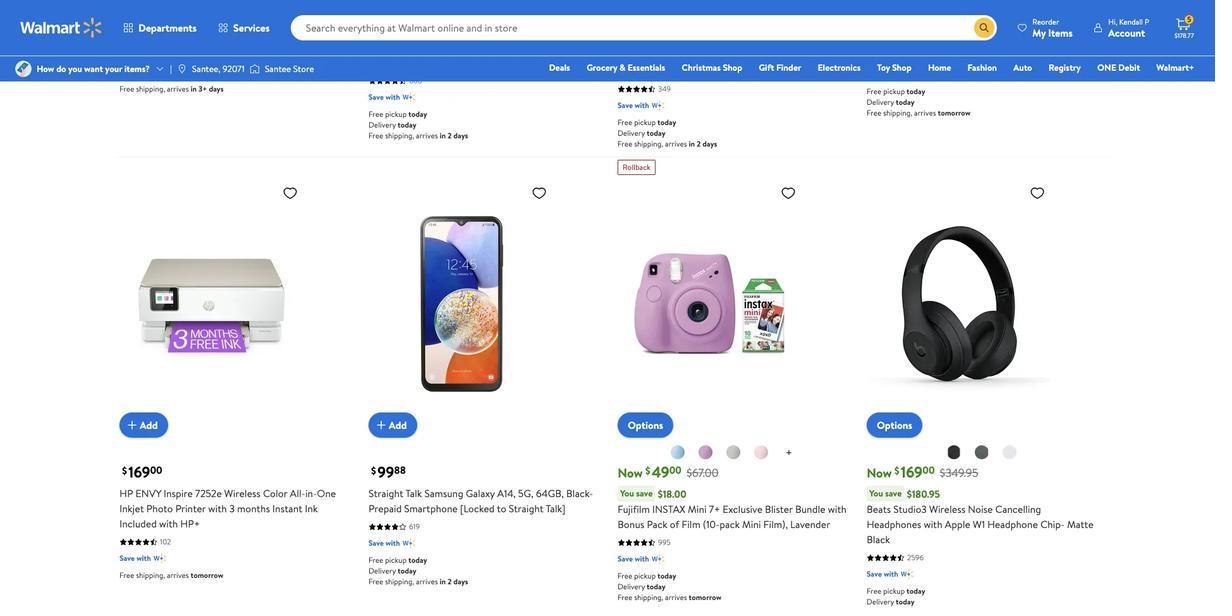 Task type: describe. For each thing, give the bounding box(es) containing it.
1 horizontal spatial free pickup today delivery today free shipping, arrives tomorrow
[[867, 86, 971, 118]]

49
[[652, 462, 670, 483]]

printing
[[497, 56, 532, 70]]

printer inside hp envy inspire 7252e wireless color all-in-one inkjet photo printer with 3 months instant ink included with hp+
[[175, 502, 206, 516]]

with down the prepaid
[[386, 538, 400, 549]]

free pickup today delivery today free shipping, arrives in 2 days for $5.00
[[618, 117, 718, 149]]

shipping, down toy shop link
[[884, 108, 913, 118]]

pickup for straight talk samsung galaxy a14, 5g, 64gb, black- prepaid smartphone [locked to straight talk]
[[385, 555, 407, 566]]

inspire
[[164, 487, 193, 501]]

items
[[1049, 26, 1073, 40]]

save up free pickup today
[[867, 569, 882, 580]]

rollback
[[623, 162, 651, 173]]

grocery & essentials link
[[581, 61, 671, 75]]

lid
[[645, 49, 658, 63]]

you save $18.00 fujifilm instax mini 7+ exclusive blister bundle with bonus pack of film (10-pack mini film), lavender
[[618, 487, 847, 532]]

add button for straight talk samsung galaxy a14, 5g, 64gb, black- prepaid smartphone [locked to straight talk] image
[[369, 413, 417, 438]]

limiting
[[155, 33, 190, 47]]

photo
[[146, 502, 173, 516]]

with left home
[[884, 69, 899, 80]]

one
[[1098, 61, 1117, 74]]

1 vertical spatial mini
[[743, 518, 761, 532]]

headphones inside you save $180.95 beats studio3 wireless noise cancelling headphones with apple w1 headphone chip- matte black
[[867, 518, 922, 532]]

walmart image
[[20, 18, 102, 38]]

save down bonus
[[618, 554, 633, 565]]

registry link
[[1043, 61, 1087, 75]]

add to favorites list, fujifilm instax mini 7+ exclusive blister bundle with bonus pack of film (10-pack mini film), lavender image
[[781, 185, 796, 201]]

now for 169
[[867, 465, 892, 482]]

options for "fujifilm instax mini 7+ exclusive blister bundle with bonus pack of film (10-pack mini film), lavender" image
[[628, 419, 664, 433]]

1 horizontal spatial for
[[256, 18, 269, 32]]

printer,
[[553, 41, 586, 55]]

color
[[263, 487, 288, 501]]

christmas shop link
[[676, 61, 748, 75]]

santee
[[265, 63, 291, 75]]

save for 49
[[636, 488, 653, 500]]

995
[[658, 538, 671, 549]]

add button for hp envy inspire 7252e wireless color all-in-one inkjet photo printer with 3 months instant ink included with hp+
[[120, 413, 168, 438]]

mobile
[[946, 33, 975, 47]]

delivery for brother hl-l2325dw monochrome laser printer, wireless networking, duplex printing
[[369, 120, 396, 130]]

pokemon
[[120, 18, 160, 32]]

reorder
[[1033, 16, 1060, 27]]

bundle
[[796, 503, 826, 517]]

instant
[[273, 502, 303, 516]]

in for straight talk samsung galaxy a14, 5g, 64gb, black- prepaid smartphone [locked to straight talk]
[[440, 577, 446, 588]]

hp
[[120, 487, 133, 501]]

88
[[394, 464, 406, 478]]

all- inside hp envy inspire 7252e wireless color all-in-one inkjet photo printer with 3 months instant ink included with hp+
[[290, 487, 305, 501]]

one debit link
[[1092, 61, 1146, 75]]

bonus
[[618, 518, 645, 532]]

pack
[[720, 518, 740, 532]]

save for hp envy inspire 7252e wireless color all-in-one inkjet photo printer with 3 months instant ink included with hp+
[[120, 554, 135, 564]]

99
[[378, 462, 394, 483]]

3+
[[199, 84, 207, 94]]

one inside canon pixma tr4722 all-in-one wireless inkjet printer with adf, mobile print and fax
[[993, 18, 1012, 32]]

to
[[497, 502, 507, 516]]

prepaid
[[369, 502, 402, 516]]

64gb,
[[536, 487, 564, 501]]

0 vertical spatial mini
[[688, 503, 707, 517]]

save with down bonus
[[618, 554, 649, 565]]

easy
[[679, 49, 698, 63]]

auto link
[[1008, 61, 1038, 75]]

white image
[[1003, 445, 1018, 461]]

walmart+ link
[[1151, 61, 1201, 75]]

save inside the you save $5.00 ninja blast 16 oz. personal portable blender with leak proof lid and easy sip spout, perfect for smoothies, black, bc100bk
[[636, 18, 653, 31]]

personal
[[692, 34, 730, 48]]

save for straight talk samsung galaxy a14, 5g, 64gb, black- prepaid smartphone [locked to straight talk]
[[369, 538, 384, 549]]

save for canon pixma tr4722 all-in-one wireless inkjet printer with adf, mobile print and fax
[[867, 69, 882, 80]]

1631
[[908, 53, 921, 63]]

built
[[313, 18, 333, 32]]

61
[[160, 68, 167, 79]]

free pickup today delivery today free shipping, arrives in 2 days down 686
[[369, 109, 468, 141]]

with inside 'pokemon pikachu headphones for kids with built in volume limiting feature for kid friendly safe listening'
[[292, 18, 311, 32]]

do
[[56, 63, 66, 75]]

debit
[[1119, 61, 1141, 74]]

you inside the you save $5.00 ninja blast 16 oz. personal portable blender with leak proof lid and easy sip spout, perfect for smoothies, black, bc100bk
[[621, 18, 634, 31]]

walmart plus image for ninja blast 16 oz. personal portable blender with leak proof lid and easy sip spout, perfect for smoothies, black, bc100bk
[[652, 99, 665, 112]]

studio3
[[894, 503, 927, 517]]

kid
[[244, 33, 258, 47]]

straight talk samsung galaxy a14, 5g, 64gb, black- prepaid smartphone [locked to straight talk] image
[[369, 180, 552, 428]]

adf,
[[921, 33, 943, 47]]

spout,
[[716, 49, 744, 63]]

options link for the beats studio3 wireless noise cancelling headphones with apple w1 headphone chip- matte black "image"
[[867, 413, 923, 438]]

1 169 from the left
[[128, 462, 150, 483]]

save with up free pickup today
[[867, 569, 899, 580]]

7252e
[[195, 487, 222, 501]]

[locked
[[460, 502, 495, 516]]

shipping, down 686
[[385, 130, 414, 141]]

add for hp envy inspire 7252e wireless color all-in-one inkjet photo printer with 3 months instant ink included with hp+
[[140, 419, 158, 433]]

and inside canon pixma tr4722 all-in-one wireless inkjet printer with adf, mobile print and fax
[[1002, 33, 1017, 47]]

exclusive
[[723, 503, 763, 517]]

deals
[[549, 61, 570, 74]]

santee store
[[265, 63, 314, 75]]

christmas
[[682, 61, 721, 74]]

fujifilm
[[618, 503, 650, 517]]

toy shop
[[878, 61, 912, 74]]

+ button
[[776, 444, 803, 464]]

print
[[978, 33, 999, 47]]

light pink image
[[754, 445, 769, 461]]

your
[[105, 63, 122, 75]]

arrives down 102
[[167, 571, 189, 581]]

with down black,
[[635, 100, 649, 111]]

toy
[[878, 61, 890, 74]]

proof
[[618, 49, 643, 63]]

1 vertical spatial straight
[[509, 502, 544, 516]]

shipping, up rollback
[[635, 139, 664, 149]]

&
[[620, 61, 626, 74]]

options link for "fujifilm instax mini 7+ exclusive blister bundle with bonus pack of film (10-pack mini film), lavender" image
[[618, 413, 674, 438]]

save for ninja blast 16 oz. personal portable blender with leak proof lid and easy sip spout, perfect for smoothies, black, bc100bk
[[618, 100, 633, 111]]

friendly
[[260, 33, 296, 47]]

blue image
[[670, 445, 685, 461]]

registry
[[1049, 61, 1081, 74]]

you for 49
[[621, 488, 634, 500]]

santee, 92071
[[192, 63, 245, 75]]

arrives down 686
[[416, 130, 438, 141]]

inkjet
[[120, 502, 144, 516]]

monochrome
[[467, 41, 526, 55]]

black image
[[947, 445, 962, 461]]

7+
[[709, 503, 721, 517]]

electronics
[[818, 61, 861, 74]]

bc100bk
[[646, 64, 688, 78]]

headphones inside 'pokemon pikachu headphones for kids with built in volume limiting feature for kid friendly safe listening'
[[199, 18, 254, 32]]

add to favorites list, straight talk samsung galaxy a14, 5g, 64gb, black- prepaid smartphone [locked to straight talk] image
[[532, 185, 547, 201]]

with up free shipping, arrives tomorrow
[[137, 554, 151, 564]]

5g,
[[518, 487, 534, 501]]

shipping, down 995
[[635, 593, 664, 604]]

electronics link
[[813, 61, 867, 75]]

0 horizontal spatial for
[[229, 33, 242, 47]]

laser
[[528, 41, 551, 55]]

shipping, down 619
[[385, 577, 414, 588]]

free shipping, arrives in 3+ days
[[120, 84, 224, 94]]

save with for hp envy inspire 7252e wireless color all-in-one inkjet photo printer with 3 months instant ink included with hp+
[[120, 554, 151, 564]]

with down photo
[[159, 518, 178, 531]]

349
[[658, 84, 671, 94]]

blast
[[643, 34, 664, 48]]

you save $5.00 ninja blast 16 oz. personal portable blender with leak proof lid and easy sip spout, perfect for smoothies, black, bc100bk
[[618, 18, 849, 78]]

essentials
[[628, 61, 666, 74]]

walmart+
[[1157, 61, 1195, 74]]

save with for straight talk samsung galaxy a14, 5g, 64gb, black- prepaid smartphone [locked to straight talk]
[[369, 538, 400, 549]]

hp envy inspire 7252e wireless color all-in-one inkjet photo printer with 3 months instant ink included with hp+ image
[[120, 180, 303, 428]]

Walmart Site-Wide search field
[[291, 15, 998, 40]]

00 inside "$ 169 00"
[[150, 464, 162, 478]]

smartphone
[[404, 502, 458, 516]]

with inside the you save $5.00 ninja blast 16 oz. personal portable blender with leak proof lid and easy sip spout, perfect for smoothies, black, bc100bk
[[808, 34, 827, 48]]

more
[[369, 17, 389, 30]]

grocery
[[587, 61, 618, 74]]

arrives down 349
[[665, 139, 687, 149]]

a14,
[[498, 487, 516, 501]]



Task type: vqa. For each thing, say whether or not it's contained in the screenshot.
the Now
yes



Task type: locate. For each thing, give the bounding box(es) containing it.
printer inside canon pixma tr4722 all-in-one wireless inkjet printer with adf, mobile print and fax
[[867, 33, 898, 47]]

in
[[336, 18, 343, 32], [191, 84, 197, 94], [440, 130, 446, 141], [689, 139, 695, 149], [440, 577, 446, 588]]

with down bonus
[[635, 554, 649, 565]]

1 horizontal spatial options
[[877, 419, 913, 433]]

with down brother
[[386, 92, 400, 103]]

now $ 169 00 $349.95
[[867, 462, 979, 483]]

delivery for canon pixma tr4722 all-in-one wireless inkjet printer with adf, mobile print and fax
[[867, 97, 895, 108]]

$ inside "now $ 49 00 $67.00"
[[646, 465, 651, 478]]

l2325dw
[[421, 41, 464, 55]]

and inside the you save $5.00 ninja blast 16 oz. personal portable blender with leak proof lid and easy sip spout, perfect for smoothies, black, bc100bk
[[660, 49, 676, 63]]

add to cart image for straight talk samsung galaxy a14, 5g, 64gb, black- prepaid smartphone [locked to straight talk] image
[[374, 418, 389, 433]]

printer down canon
[[867, 33, 898, 47]]

add to favorites list, beats studio3 wireless noise cancelling headphones with apple w1 headphone chip- matte black image
[[1030, 185, 1046, 201]]

4 $ from the left
[[895, 465, 900, 478]]

grocery & essentials
[[587, 61, 666, 74]]

0 vertical spatial printer
[[867, 33, 898, 47]]

$180.95
[[907, 487, 941, 501]]

film
[[682, 518, 701, 532]]

save with for brother hl-l2325dw monochrome laser printer, wireless networking, duplex printing
[[369, 92, 400, 103]]

00
[[150, 464, 162, 478], [670, 464, 682, 478], [923, 464, 935, 478]]

finder
[[777, 61, 802, 74]]

0 horizontal spatial headphones
[[199, 18, 254, 32]]

add up 88
[[389, 419, 407, 433]]

 image right 92071
[[250, 63, 260, 75]]

1 horizontal spatial tomorrow
[[689, 593, 722, 604]]

you inside you save $180.95 beats studio3 wireless noise cancelling headphones with apple w1 headphone chip- matte black
[[870, 488, 884, 500]]

0 horizontal spatial add button
[[120, 413, 168, 438]]

and left fax
[[1002, 33, 1017, 47]]

00 inside "now $ 49 00 $67.00"
[[670, 464, 682, 478]]

shop for toy shop
[[893, 61, 912, 74]]

free pickup today delivery today free shipping, arrives in 2 days for 99
[[369, 555, 468, 588]]

2 horizontal spatial for
[[782, 49, 795, 63]]

169 up $180.95
[[901, 462, 923, 483]]

1 vertical spatial headphones
[[867, 518, 922, 532]]

in- up the print
[[982, 18, 993, 32]]

2 for $5.00
[[697, 139, 701, 149]]

options up now $ 169 00 $349.95
[[877, 419, 913, 433]]

lavender image
[[698, 445, 713, 461]]

film),
[[764, 518, 788, 532]]

1 horizontal spatial options link
[[867, 413, 923, 438]]

days for brother hl-l2325dw monochrome laser printer, wireless networking, duplex printing
[[454, 130, 468, 141]]

black-
[[567, 487, 593, 501]]

1 horizontal spatial walmart plus image
[[652, 554, 665, 566]]

1 vertical spatial and
[[660, 49, 676, 63]]

with
[[292, 18, 311, 32], [900, 33, 919, 47], [808, 34, 827, 48], [884, 69, 899, 80], [386, 92, 400, 103], [635, 100, 649, 111], [208, 502, 227, 516], [828, 503, 847, 517], [159, 518, 178, 531], [924, 518, 943, 532], [386, 538, 400, 549], [137, 554, 151, 564], [635, 554, 649, 565], [884, 569, 899, 580]]

1 horizontal spatial and
[[1002, 33, 1017, 47]]

reorder my items
[[1033, 16, 1073, 40]]

straight up the prepaid
[[369, 487, 404, 501]]

straight down 5g,
[[509, 502, 544, 516]]

lavender
[[791, 518, 831, 532]]

save with right electronics link
[[867, 69, 899, 80]]

save down brother
[[369, 92, 384, 103]]

shop right toy
[[893, 61, 912, 74]]

92071
[[223, 63, 245, 75]]

0 vertical spatial and
[[1002, 33, 1017, 47]]

0 horizontal spatial shop
[[723, 61, 743, 74]]

2 horizontal spatial 00
[[923, 464, 935, 478]]

0 horizontal spatial in-
[[305, 487, 317, 501]]

headphones
[[199, 18, 254, 32], [867, 518, 922, 532]]

1 options from the left
[[628, 419, 664, 433]]

0 horizontal spatial mini
[[688, 503, 707, 517]]

arrives down home
[[915, 108, 937, 118]]

with inside canon pixma tr4722 all-in-one wireless inkjet printer with adf, mobile print and fax
[[900, 33, 919, 47]]

1 now from the left
[[618, 465, 643, 482]]

ninja
[[618, 34, 641, 48]]

2 add button from the left
[[369, 413, 417, 438]]

and up bc100bk
[[660, 49, 676, 63]]

16
[[667, 34, 676, 48]]

save inside you save $180.95 beats studio3 wireless noise cancelling headphones with apple w1 headphone chip- matte black
[[886, 488, 902, 500]]

with inside you save $18.00 fujifilm instax mini 7+ exclusive blister bundle with bonus pack of film (10-pack mini film), lavender
[[828, 503, 847, 517]]

1 horizontal spatial headphones
[[867, 518, 922, 532]]

add up "$ 169 00"
[[140, 419, 158, 433]]

0 vertical spatial all-
[[966, 18, 982, 32]]

for left the kid
[[229, 33, 242, 47]]

hp+
[[180, 518, 200, 531]]

walmart plus image down 995
[[652, 554, 665, 566]]

one up ink
[[317, 487, 336, 501]]

options up 49
[[628, 419, 664, 433]]

with down pixma
[[900, 33, 919, 47]]

2 add to cart image from the left
[[374, 418, 389, 433]]

102
[[160, 537, 171, 548]]

save down black,
[[618, 100, 633, 111]]

save for brother hl-l2325dw monochrome laser printer, wireless networking, duplex printing
[[369, 92, 384, 103]]

want
[[84, 63, 103, 75]]

cancelling
[[996, 503, 1042, 517]]

$ up studio3
[[895, 465, 900, 478]]

more options from $94.00
[[369, 17, 469, 30]]

gift finder link
[[753, 61, 807, 75]]

$349.95
[[940, 466, 979, 481]]

save up fujifilm at the right bottom of page
[[636, 488, 653, 500]]

save
[[636, 18, 653, 31], [636, 488, 653, 500], [886, 488, 902, 500]]

1 add to cart image from the left
[[125, 418, 140, 433]]

save down the prepaid
[[369, 538, 384, 549]]

inkjet
[[1054, 18, 1080, 32]]

walmart plus image for brother hl-l2325dw monochrome laser printer, wireless networking, duplex printing
[[403, 91, 415, 104]]

black,
[[618, 64, 644, 78]]

$ inside $ 99 88
[[371, 465, 376, 478]]

walmart plus image down 2596
[[901, 569, 914, 581]]

wireless inside canon pixma tr4722 all-in-one wireless inkjet printer with adf, mobile print and fax
[[1015, 18, 1051, 32]]

0 horizontal spatial 169
[[128, 462, 150, 483]]

sip
[[700, 49, 714, 63]]

mini up 'film'
[[688, 503, 707, 517]]

1 horizontal spatial 00
[[670, 464, 682, 478]]

 image right |
[[177, 64, 187, 74]]

canon pixma tr4722 all-in-one wireless inkjet printer with adf, mobile print and fax
[[867, 18, 1080, 47]]

686
[[409, 75, 422, 86]]

arrives down 619
[[416, 577, 438, 588]]

save down "included"
[[120, 554, 135, 564]]

5 $178.77
[[1175, 14, 1195, 40]]

2 horizontal spatial walmart plus image
[[901, 68, 914, 81]]

2 vertical spatial for
[[782, 49, 795, 63]]

fashion
[[968, 61, 998, 74]]

0 vertical spatial one
[[993, 18, 1012, 32]]

2 00 from the left
[[670, 464, 682, 478]]

wireless down brother
[[369, 56, 405, 70]]

headphone
[[988, 518, 1039, 532]]

you
[[621, 18, 634, 31], [621, 488, 634, 500], [870, 488, 884, 500]]

 image for santee store
[[250, 63, 260, 75]]

0 horizontal spatial now
[[618, 465, 643, 482]]

light gray image
[[726, 445, 741, 461]]

delivery for ninja blast 16 oz. personal portable blender with leak proof lid and easy sip spout, perfect for smoothies, black, bc100bk
[[618, 128, 645, 139]]

1 add button from the left
[[120, 413, 168, 438]]

00 up the envy at the bottom
[[150, 464, 162, 478]]

$ up 'hp'
[[122, 465, 127, 478]]

2 169 from the left
[[901, 462, 923, 483]]

2 $ from the left
[[371, 465, 376, 478]]

free pickup today delivery today free shipping, arrives tomorrow
[[867, 86, 971, 118], [618, 571, 722, 604]]

months
[[237, 502, 270, 516]]

add to favorites list, hp envy inspire 7252e wireless color all-in-one inkjet photo printer with 3 months instant ink included with hp+ image
[[283, 185, 298, 201]]

2 shop from the left
[[893, 61, 912, 74]]

1 vertical spatial one
[[317, 487, 336, 501]]

5
[[1188, 14, 1192, 25]]

from
[[422, 17, 441, 30]]

 image
[[15, 61, 32, 77]]

walmart plus image
[[901, 68, 914, 81], [154, 553, 166, 566], [652, 554, 665, 566]]

0 horizontal spatial and
[[660, 49, 676, 63]]

now left 49
[[618, 465, 643, 482]]

shop right sip
[[723, 61, 743, 74]]

tr4722
[[930, 18, 964, 32]]

free shipping, arrives tomorrow
[[120, 571, 223, 581]]

1 add from the left
[[140, 419, 158, 433]]

1 horizontal spatial shop
[[893, 61, 912, 74]]

blender
[[772, 34, 806, 48]]

walmart plus image for inkjet
[[154, 553, 166, 566]]

0 horizontal spatial tomorrow
[[191, 571, 223, 581]]

2 for 99
[[448, 577, 452, 588]]

0 horizontal spatial options
[[628, 419, 664, 433]]

shipping, down 61
[[136, 84, 165, 94]]

1 vertical spatial free pickup today delivery today free shipping, arrives tomorrow
[[618, 571, 722, 604]]

1 vertical spatial in-
[[305, 487, 317, 501]]

options link up blue "icon"
[[618, 413, 674, 438]]

add to cart image for hp envy inspire 7252e wireless color all-in-one inkjet photo printer with 3 months instant ink included with hp+
[[125, 418, 140, 433]]

arrives down |
[[167, 84, 189, 94]]

in for brother hl-l2325dw monochrome laser printer, wireless networking, duplex printing
[[440, 130, 446, 141]]

options link up now $ 169 00 $349.95
[[867, 413, 923, 438]]

home
[[928, 61, 952, 74]]

walmart plus image down 619
[[403, 538, 415, 550]]

wireless inside brother hl-l2325dw monochrome laser printer, wireless networking, duplex printing
[[369, 56, 405, 70]]

options for the beats studio3 wireless noise cancelling headphones with apple w1 headphone chip- matte black "image"
[[877, 419, 913, 433]]

add button up 88
[[369, 413, 417, 438]]

walmart plus image down 686
[[403, 91, 415, 104]]

networking,
[[408, 56, 462, 70]]

in for ninja blast 16 oz. personal portable blender with leak proof lid and easy sip spout, perfect for smoothies, black, bc100bk
[[689, 139, 695, 149]]

0 horizontal spatial  image
[[177, 64, 187, 74]]

with left the apple
[[924, 518, 943, 532]]

save with down the prepaid
[[369, 538, 400, 549]]

add to cart image
[[125, 418, 140, 433], [374, 418, 389, 433]]

in inside 'pokemon pikachu headphones for kids with built in volume limiting feature for kid friendly safe listening'
[[336, 18, 343, 32]]

shipping, down 102
[[136, 571, 165, 581]]

1 vertical spatial all-
[[290, 487, 305, 501]]

0 horizontal spatial options link
[[618, 413, 674, 438]]

you inside you save $18.00 fujifilm instax mini 7+ exclusive blister bundle with bonus pack of film (10-pack mini film), lavender
[[621, 488, 634, 500]]

now inside now $ 169 00 $349.95
[[867, 465, 892, 482]]

1 vertical spatial for
[[229, 33, 242, 47]]

straight talk samsung galaxy a14, 5g, 64gb, black- prepaid smartphone [locked to straight talk]
[[369, 487, 593, 516]]

with left 3
[[208, 502, 227, 516]]

how
[[37, 63, 54, 75]]

with inside you save $180.95 beats studio3 wireless noise cancelling headphones with apple w1 headphone chip- matte black
[[924, 518, 943, 532]]

days for straight talk samsung galaxy a14, 5g, 64gb, black- prepaid smartphone [locked to straight talk]
[[454, 577, 468, 588]]

options
[[628, 419, 664, 433], [877, 419, 913, 433]]

wireless up the apple
[[930, 503, 966, 517]]

arrives
[[167, 84, 189, 94], [915, 108, 937, 118], [416, 130, 438, 141], [665, 139, 687, 149], [167, 571, 189, 581], [416, 577, 438, 588], [665, 593, 687, 604]]

wireless up fax
[[1015, 18, 1051, 32]]

you up fujifilm at the right bottom of page
[[621, 488, 634, 500]]

one right search icon
[[993, 18, 1012, 32]]

save inside you save $18.00 fujifilm instax mini 7+ exclusive blister bundle with bonus pack of film (10-pack mini film), lavender
[[636, 488, 653, 500]]

1 horizontal spatial add
[[389, 419, 407, 433]]

1 horizontal spatial straight
[[509, 502, 544, 516]]

1 horizontal spatial mini
[[743, 518, 761, 532]]

talk]
[[546, 502, 566, 516]]

wireless up 3
[[224, 487, 261, 501]]

free pickup today delivery today free shipping, arrives in 2 days
[[369, 109, 468, 141], [618, 117, 718, 149], [369, 555, 468, 588]]

home link
[[923, 61, 957, 75]]

save for 169
[[886, 488, 902, 500]]

0 horizontal spatial all-
[[290, 487, 305, 501]]

headphones up feature
[[199, 18, 254, 32]]

add button up "$ 169 00"
[[120, 413, 168, 438]]

free pickup today delivery today free shipping, arrives tomorrow down home
[[867, 86, 971, 118]]

with up free pickup today
[[884, 569, 899, 580]]

2
[[448, 130, 452, 141], [697, 139, 701, 149], [448, 577, 452, 588]]

brother
[[369, 41, 403, 55]]

hp envy inspire 7252e wireless color all-in-one inkjet photo printer with 3 months instant ink included with hp+
[[120, 487, 336, 531]]

tomorrow
[[938, 108, 971, 118], [191, 571, 223, 581], [689, 593, 722, 604]]

1 vertical spatial printer
[[175, 502, 206, 516]]

pokemon pikachu headphones for kids with built in volume limiting feature for kid friendly safe listening
[[120, 18, 343, 62]]

walmart plus image
[[403, 91, 415, 104], [652, 99, 665, 112], [403, 538, 415, 550], [901, 569, 914, 581]]

walmart plus image for with
[[901, 68, 914, 81]]

my
[[1033, 26, 1046, 40]]

3 $ from the left
[[646, 465, 651, 478]]

walmart plus image down 102
[[154, 553, 166, 566]]

printer up hp+
[[175, 502, 206, 516]]

1 options link from the left
[[618, 413, 674, 438]]

$ inside now $ 169 00 $349.95
[[895, 465, 900, 478]]

00 for 169
[[923, 464, 935, 478]]

$ left 99
[[371, 465, 376, 478]]

0 horizontal spatial one
[[317, 487, 336, 501]]

arrives down 995
[[665, 593, 687, 604]]

now inside "now $ 49 00 $67.00"
[[618, 465, 643, 482]]

1 horizontal spatial printer
[[867, 33, 898, 47]]

gift finder
[[759, 61, 802, 74]]

free pickup today delivery today free shipping, arrives in 2 days down 349
[[618, 117, 718, 149]]

2 options link from the left
[[867, 413, 923, 438]]

shop for christmas shop
[[723, 61, 743, 74]]

3 00 from the left
[[923, 464, 935, 478]]

in- inside hp envy inspire 7252e wireless color all-in-one inkjet photo printer with 3 months instant ink included with hp+
[[305, 487, 317, 501]]

00 for 49
[[670, 464, 682, 478]]

volume
[[120, 33, 153, 47]]

toy shop link
[[872, 61, 918, 75]]

1 shop from the left
[[723, 61, 743, 74]]

0 horizontal spatial printer
[[175, 502, 206, 516]]

0 vertical spatial free pickup today delivery today free shipping, arrives tomorrow
[[867, 86, 971, 118]]

with right bundle
[[828, 503, 847, 517]]

add for straight talk samsung galaxy a14, 5g, 64gb, black- prepaid smartphone [locked to straight talk] image
[[389, 419, 407, 433]]

2596
[[908, 553, 924, 564]]

perfect
[[747, 49, 779, 63]]

wireless inside hp envy inspire 7252e wireless color all-in-one inkjet photo printer with 3 months instant ink included with hp+
[[224, 487, 261, 501]]

save with for canon pixma tr4722 all-in-one wireless inkjet printer with adf, mobile print and fax
[[867, 69, 899, 80]]

1 horizontal spatial all-
[[966, 18, 982, 32]]

save right electronics link
[[867, 69, 882, 80]]

2 horizontal spatial tomorrow
[[938, 108, 971, 118]]

one debit
[[1098, 61, 1141, 74]]

save up blast
[[636, 18, 653, 31]]

instax
[[653, 503, 686, 517]]

clear search field text image
[[960, 23, 970, 33]]

wireless inside you save $180.95 beats studio3 wireless noise cancelling headphones with apple w1 headphone chip- matte black
[[930, 503, 966, 517]]

days for ninja blast 16 oz. personal portable blender with leak proof lid and easy sip spout, perfect for smoothies, black, bc100bk
[[703, 139, 718, 149]]

in- inside canon pixma tr4722 all-in-one wireless inkjet printer with adf, mobile print and fax
[[982, 18, 993, 32]]

1 horizontal spatial one
[[993, 18, 1012, 32]]

0 horizontal spatial 00
[[150, 464, 162, 478]]

pickup for canon pixma tr4722 all-in-one wireless inkjet printer with adf, mobile print and fax
[[884, 86, 905, 97]]

2 vertical spatial tomorrow
[[689, 593, 722, 604]]

included
[[120, 518, 157, 531]]

mini down exclusive
[[743, 518, 761, 532]]

pickup
[[884, 86, 905, 97], [385, 109, 407, 120], [635, 117, 656, 128], [385, 555, 407, 566], [635, 571, 656, 582], [884, 586, 905, 597]]

169 up the envy at the bottom
[[128, 462, 150, 483]]

walmart plus image down 349
[[652, 99, 665, 112]]

0 vertical spatial for
[[256, 18, 269, 32]]

0 vertical spatial straight
[[369, 487, 404, 501]]

chip-
[[1041, 518, 1065, 532]]

00 down blue "icon"
[[670, 464, 682, 478]]

today
[[907, 86, 926, 97], [896, 97, 915, 108], [409, 109, 427, 120], [658, 117, 677, 128], [398, 120, 417, 130], [647, 128, 666, 139], [409, 555, 427, 566], [398, 566, 417, 577], [658, 571, 677, 582], [647, 582, 666, 593], [907, 586, 926, 597]]

1 vertical spatial tomorrow
[[191, 571, 223, 581]]

hi, kendall p account
[[1109, 16, 1150, 40]]

now
[[618, 465, 643, 482], [867, 465, 892, 482]]

walmart plus image for straight talk samsung galaxy a14, 5g, 64gb, black- prepaid smartphone [locked to straight talk]
[[403, 538, 415, 550]]

christmas shop
[[682, 61, 743, 74]]

0 horizontal spatial add to cart image
[[125, 418, 140, 433]]

save with down black,
[[618, 100, 649, 111]]

Search search field
[[291, 15, 998, 40]]

1 horizontal spatial add to cart image
[[374, 418, 389, 433]]

save up the beats
[[886, 488, 902, 500]]

you up the beats
[[870, 488, 884, 500]]

add to cart image up "$ 169 00"
[[125, 418, 140, 433]]

1 00 from the left
[[150, 464, 162, 478]]

save with for ninja blast 16 oz. personal portable blender with leak proof lid and easy sip spout, perfect for smoothies, black, bc100bk
[[618, 100, 649, 111]]

0 horizontal spatial walmart plus image
[[154, 553, 166, 566]]

0 horizontal spatial free pickup today delivery today free shipping, arrives tomorrow
[[618, 571, 722, 604]]

one inside hp envy inspire 7252e wireless color all-in-one inkjet photo printer with 3 months instant ink included with hp+
[[317, 487, 336, 501]]

options link
[[618, 413, 674, 438], [867, 413, 923, 438]]

0 vertical spatial tomorrow
[[938, 108, 971, 118]]

pickup for brother hl-l2325dw monochrome laser printer, wireless networking, duplex printing
[[385, 109, 407, 120]]

feature
[[193, 33, 226, 47]]

search icon image
[[980, 23, 990, 33]]

1 horizontal spatial  image
[[250, 63, 260, 75]]

1 $ from the left
[[122, 465, 127, 478]]

delivery for straight talk samsung galaxy a14, 5g, 64gb, black- prepaid smartphone [locked to straight talk]
[[369, 566, 396, 577]]

$ inside "$ 169 00"
[[122, 465, 127, 478]]

2 add from the left
[[389, 419, 407, 433]]

free pickup today
[[867, 586, 926, 597]]

1 horizontal spatial in-
[[982, 18, 993, 32]]

free pickup today delivery today free shipping, arrives in 2 days down 619
[[369, 555, 468, 588]]

$ left 49
[[646, 465, 651, 478]]

you for 169
[[870, 488, 884, 500]]

0 horizontal spatial straight
[[369, 487, 404, 501]]

0 vertical spatial in-
[[982, 18, 993, 32]]

00 up $180.95
[[923, 464, 935, 478]]

0 vertical spatial headphones
[[199, 18, 254, 32]]

for inside the you save $5.00 ninja blast 16 oz. personal portable blender with leak proof lid and easy sip spout, perfect for smoothies, black, bc100bk
[[782, 49, 795, 63]]

2 now from the left
[[867, 465, 892, 482]]

with up safe
[[292, 18, 311, 32]]

1 horizontal spatial add button
[[369, 413, 417, 438]]

 image
[[250, 63, 260, 75], [177, 64, 187, 74]]

 image for santee, 92071
[[177, 64, 187, 74]]

kids
[[271, 18, 289, 32]]

mini
[[688, 503, 707, 517], [743, 518, 761, 532]]

00 inside now $ 169 00 $349.95
[[923, 464, 935, 478]]

you up ninja
[[621, 18, 634, 31]]

duplex
[[464, 56, 495, 70]]

1 horizontal spatial 169
[[901, 462, 923, 483]]

walmart plus image down 1631
[[901, 68, 914, 81]]

pickup for ninja blast 16 oz. personal portable blender with leak proof lid and easy sip spout, perfect for smoothies, black, bc100bk
[[635, 117, 656, 128]]

0 horizontal spatial add
[[140, 419, 158, 433]]

for left kids
[[256, 18, 269, 32]]

now for 49
[[618, 465, 643, 482]]

all- inside canon pixma tr4722 all-in-one wireless inkjet printer with adf, mobile print and fax
[[966, 18, 982, 32]]

1 horizontal spatial now
[[867, 465, 892, 482]]

add to cart image up 99
[[374, 418, 389, 433]]

2 options from the left
[[877, 419, 913, 433]]

fashion link
[[962, 61, 1003, 75]]

for down 'blender'
[[782, 49, 795, 63]]

fujifilm instax mini 7+ exclusive blister bundle with bonus pack of film (10-pack mini film), lavender image
[[618, 180, 801, 428]]

gray image
[[975, 445, 990, 461]]

beats studio3 wireless noise cancelling headphones with apple w1 headphone chip- matte black image
[[867, 180, 1051, 428]]

$178.77
[[1175, 31, 1195, 40]]

all- up instant
[[290, 487, 305, 501]]

3
[[229, 502, 235, 516]]

with up smoothies,
[[808, 34, 827, 48]]

now up the beats
[[867, 465, 892, 482]]



